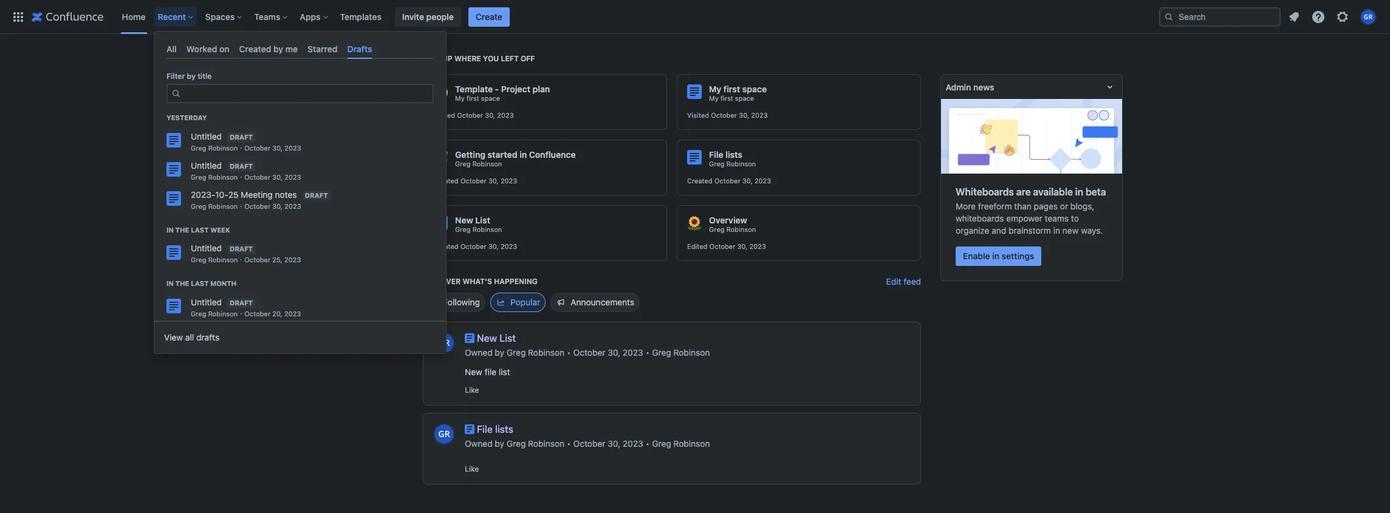 Task type: describe. For each thing, give the bounding box(es) containing it.
visited for second my first space link from left
[[687, 111, 709, 119]]

2 greg robinson ・ october 30, 2023 from the top
[[191, 173, 301, 181]]

month
[[210, 280, 236, 287]]

week
[[210, 226, 230, 234]]

enable in settings link
[[956, 247, 1041, 266]]

are
[[1016, 186, 1031, 197]]

freeform
[[978, 201, 1012, 211]]

popular button
[[490, 293, 546, 312]]

1 my first space link from the left
[[455, 94, 500, 103]]

2 untitled from the top
[[191, 160, 222, 171]]

1 vertical spatial overview
[[709, 215, 747, 225]]

in up blogs,
[[1075, 186, 1083, 197]]

1 vertical spatial file
[[477, 424, 493, 435]]

in for in the last month
[[166, 280, 174, 287]]

worked on
[[186, 44, 229, 54]]

ways.
[[1081, 225, 1103, 236]]

edit feed button
[[886, 276, 921, 288]]

following button
[[423, 293, 485, 312]]

2 vertical spatial new
[[465, 367, 482, 377]]

create link
[[468, 7, 510, 26]]

to
[[1071, 213, 1079, 224]]

owned by greg robinson • october 30, 2023 • greg robinson for lists
[[465, 439, 710, 449]]

admin news
[[946, 82, 995, 92]]

recent link
[[258, 75, 403, 97]]

3 ・ from the top
[[238, 202, 244, 210]]

and
[[992, 225, 1006, 236]]

enable
[[963, 251, 990, 261]]

25,
[[272, 256, 282, 264]]

overview link
[[258, 53, 403, 75]]

2023-10-25 meeting notes
[[191, 189, 297, 200]]

4 ・ from the top
[[238, 256, 244, 264]]

whiteboards are available in beta more freeform than pages or blogs, whiteboards empower teams to organize and brainstorm in new ways.
[[956, 186, 1106, 236]]

created for getting started in confluence
[[433, 177, 459, 185]]

0 horizontal spatial file lists
[[477, 424, 513, 435]]

view all drafts link
[[154, 325, 446, 350]]

1 untitled from the top
[[191, 131, 222, 141]]

pick up where you left off
[[423, 54, 535, 63]]

:wave: image
[[433, 151, 448, 165]]

greg robinson for new
[[455, 225, 502, 233]]

2023-
[[191, 189, 215, 200]]

all
[[185, 332, 194, 342]]

apps button
[[296, 7, 333, 26]]

appswitcher icon image
[[11, 9, 26, 24]]

spaces inside popup button
[[205, 11, 235, 22]]

enable in settings
[[963, 251, 1034, 261]]

group containing overview
[[258, 53, 403, 163]]

3 untitled from the top
[[191, 243, 222, 253]]

pick
[[423, 54, 440, 63]]

the for in the last week
[[175, 226, 189, 234]]

templates link
[[336, 7, 385, 26]]

invite people button
[[395, 7, 461, 26]]

by inside tab list
[[273, 44, 283, 54]]

settings
[[1002, 251, 1034, 261]]

created for file lists
[[687, 177, 712, 185]]

in for in the last week
[[166, 226, 174, 234]]

empower
[[1006, 213, 1043, 224]]

teams
[[1045, 213, 1069, 224]]

apps
[[300, 11, 321, 22]]

0 vertical spatial starred
[[308, 44, 338, 54]]

you
[[483, 54, 499, 63]]

on
[[219, 44, 229, 54]]

view
[[164, 332, 183, 342]]

beta
[[1086, 186, 1106, 197]]

or
[[1060, 201, 1068, 211]]

templates
[[340, 11, 381, 22]]

owned by greg robinson • october 30, 2023 • greg robinson for list
[[465, 348, 710, 358]]

october 30, 2023 button for file lists
[[573, 438, 643, 450]]

left
[[501, 54, 519, 63]]

the for in the last month
[[175, 280, 189, 287]]

by down new list link
[[495, 348, 504, 358]]

space for my first space
[[481, 94, 500, 102]]

:sunglasses: image
[[433, 85, 448, 100]]

announcements
[[571, 297, 634, 307]]

new list link
[[477, 332, 518, 344]]

new
[[1063, 225, 1079, 236]]

confluence
[[529, 149, 576, 160]]

20,
[[272, 310, 282, 318]]

1 vertical spatial lists
[[495, 424, 513, 435]]

drafts
[[347, 44, 372, 54]]

drafts
[[196, 332, 219, 342]]

my first space my first space
[[709, 84, 767, 102]]

list
[[499, 367, 510, 377]]

0 vertical spatial new list
[[455, 215, 490, 225]]

template - project plan
[[455, 84, 550, 94]]

where
[[454, 54, 481, 63]]

2 visited october 30, 2023 from the left
[[687, 111, 768, 119]]

following
[[443, 297, 480, 307]]

1 greg robinson ・ october 30, 2023 from the top
[[191, 144, 301, 152]]

0 horizontal spatial overview
[[284, 59, 321, 69]]

starred link
[[258, 97, 403, 119]]

in right "enable"
[[992, 251, 999, 261]]

meeting
[[241, 189, 273, 200]]

tasks link
[[258, 141, 403, 163]]

started
[[488, 149, 517, 160]]

my for my first space my first space
[[709, 84, 721, 94]]

1 visited october 30, 2023 from the left
[[433, 111, 514, 119]]

happening
[[494, 277, 538, 286]]

file
[[485, 367, 496, 377]]

edit feed
[[886, 276, 921, 287]]

-
[[495, 84, 499, 94]]

filter by title
[[166, 72, 212, 81]]

greg robinson ・ october 25, 2023
[[191, 256, 301, 264]]

0 vertical spatial list
[[475, 215, 490, 225]]

in the last week
[[166, 226, 230, 234]]

first for my first space
[[467, 94, 479, 102]]

yesterday element
[[154, 128, 446, 213]]

discover what's happening
[[423, 277, 538, 286]]

1 vertical spatial new
[[477, 333, 497, 344]]

than
[[1014, 201, 1032, 211]]



Task type: vqa. For each thing, say whether or not it's contained in the screenshot.
search box
no



Task type: locate. For each thing, give the bounding box(es) containing it.
3 greg robinson ・ october 30, 2023 from the top
[[191, 202, 301, 210]]

created october 30, 2023 for new
[[433, 242, 517, 250]]

admin news button
[[941, 75, 1122, 99]]

my first space link
[[455, 94, 500, 103], [709, 94, 754, 103]]

help icon image
[[1311, 9, 1326, 24]]

1 horizontal spatial file lists
[[709, 149, 742, 160]]

in the last month
[[166, 280, 236, 287]]

1 like from the top
[[465, 386, 479, 395]]

feed
[[904, 276, 921, 287]]

create
[[476, 11, 502, 22]]

spaces down tasks
[[265, 185, 292, 193]]

spaces button
[[202, 7, 247, 26]]

edited october 30, 2023
[[687, 242, 766, 250]]

recent
[[158, 11, 186, 22], [284, 81, 312, 91]]

2 the from the top
[[175, 280, 189, 287]]

1 horizontal spatial my first space link
[[709, 94, 754, 103]]

what's
[[463, 277, 492, 286]]

0 horizontal spatial my first space link
[[455, 94, 500, 103]]

1 horizontal spatial list
[[500, 333, 516, 344]]

1 vertical spatial starred
[[284, 103, 313, 113]]

space for my first space my first space
[[742, 84, 767, 94]]

teams button
[[251, 7, 292, 26]]

visited october 30, 2023 down my first space on the top of the page
[[433, 111, 514, 119]]

0 vertical spatial new
[[455, 215, 473, 225]]

lists
[[726, 149, 742, 160], [495, 424, 513, 435]]

space
[[742, 84, 767, 94], [481, 94, 500, 102], [735, 94, 754, 102]]

0 horizontal spatial spaces
[[205, 11, 235, 22]]

0 horizontal spatial lists
[[495, 424, 513, 435]]

like down new file list
[[465, 386, 479, 395]]

1 owned from the top
[[465, 348, 493, 358]]

owned by greg robinson • october 30, 2023 • greg robinson
[[465, 348, 710, 358], [465, 439, 710, 449]]

in
[[519, 149, 527, 160], [1075, 186, 1083, 197], [1053, 225, 1060, 236], [992, 251, 999, 261]]

visited down :sunglasses: image on the left of the page
[[433, 111, 455, 119]]

・
[[238, 144, 244, 152], [238, 173, 244, 181], [238, 202, 244, 210], [238, 256, 244, 264], [238, 310, 244, 318]]

4 untitled from the top
[[191, 297, 222, 307]]

created october 30, 2023 for file
[[687, 177, 771, 185]]

october 30, 2023 button for new list
[[573, 347, 643, 359]]

0 vertical spatial overview
[[284, 59, 321, 69]]

template
[[455, 84, 493, 94]]

:sunflower: image
[[687, 216, 702, 231], [687, 216, 702, 231]]

starred down filter by title text box
[[284, 103, 313, 113]]

1 horizontal spatial overview
[[709, 215, 747, 225]]

0 horizontal spatial file
[[477, 424, 493, 435]]

greg
[[191, 144, 206, 152], [455, 160, 471, 168], [709, 160, 725, 168], [191, 173, 206, 181], [191, 202, 206, 210], [284, 207, 303, 218], [455, 225, 471, 233], [709, 225, 725, 233], [191, 256, 206, 264], [191, 310, 206, 318], [507, 348, 526, 358], [652, 348, 671, 358], [507, 439, 526, 449], [652, 439, 671, 449]]

1 owned by greg robinson • october 30, 2023 • greg robinson from the top
[[465, 348, 710, 358]]

2 my first space link from the left
[[709, 94, 754, 103]]

last left week
[[191, 226, 209, 234]]

me
[[285, 44, 298, 54]]

last for month
[[191, 280, 209, 287]]

5 ・ from the top
[[238, 310, 244, 318]]

25
[[228, 189, 239, 200]]

edited
[[687, 242, 707, 250]]

recent inside dropdown button
[[158, 11, 186, 22]]

blogs,
[[1070, 201, 1095, 211]]

2 in from the top
[[166, 280, 174, 287]]

owned for new
[[465, 348, 493, 358]]

people
[[426, 11, 454, 22]]

recent down me
[[284, 81, 312, 91]]

1 vertical spatial in
[[166, 280, 174, 287]]

owned
[[465, 348, 493, 358], [465, 439, 493, 449]]

home link
[[118, 7, 149, 26]]

by left me
[[273, 44, 283, 54]]

home
[[122, 11, 146, 22]]

0 vertical spatial owned by greg robinson • october 30, 2023 • greg robinson
[[465, 348, 710, 358]]

overview down me
[[284, 59, 321, 69]]

1 the from the top
[[175, 226, 189, 234]]

plan
[[533, 84, 550, 94]]

2 vertical spatial greg robinson ・ october 30, 2023
[[191, 202, 301, 210]]

notification icon image
[[1287, 9, 1301, 24]]

project
[[501, 84, 530, 94]]

0 vertical spatial like
[[465, 386, 479, 395]]

like button
[[465, 386, 479, 396], [465, 465, 479, 475]]

greg robinson image
[[434, 425, 454, 444]]

first for my first space my first space
[[724, 84, 740, 94]]

getting started in confluence
[[455, 149, 576, 160]]

1 vertical spatial list
[[500, 333, 516, 344]]

invite
[[402, 11, 424, 22]]

owned up new file list
[[465, 348, 493, 358]]

0 vertical spatial the
[[175, 226, 189, 234]]

greg robinson for file
[[709, 160, 756, 168]]

starred right me
[[308, 44, 338, 54]]

announcements button
[[551, 293, 640, 312]]

tab list containing all
[[162, 39, 439, 59]]

list
[[475, 215, 490, 225], [500, 333, 516, 344]]

like for first the like button
[[465, 386, 479, 395]]

1 vertical spatial october 30, 2023 button
[[573, 438, 643, 450]]

visited for first my first space link from the left
[[433, 111, 455, 119]]

1 like button from the top
[[465, 386, 479, 396]]

in
[[166, 226, 174, 234], [166, 280, 174, 287]]

my first space
[[455, 94, 500, 102]]

discover
[[423, 277, 461, 286]]

in right started
[[519, 149, 527, 160]]

2 like from the top
[[465, 465, 479, 474]]

owned for file
[[465, 439, 493, 449]]

brainstorm
[[1009, 225, 1051, 236]]

1 vertical spatial spaces
[[265, 185, 292, 193]]

greg robinson ・ october 20, 2023
[[191, 310, 301, 318]]

admin
[[946, 82, 971, 92]]

by down file lists link
[[495, 439, 504, 449]]

my
[[709, 84, 721, 94], [455, 94, 465, 102], [709, 94, 719, 102]]

0 vertical spatial file lists
[[709, 149, 742, 160]]

untitled up 2023-
[[191, 160, 222, 171]]

:wave: image
[[433, 151, 448, 165]]

spaces up on
[[205, 11, 235, 22]]

recent up all at the left
[[158, 11, 186, 22]]

owned down file lists link
[[465, 439, 493, 449]]

in down teams
[[1053, 225, 1060, 236]]

0 vertical spatial spaces
[[205, 11, 235, 22]]

2 visited from the left
[[687, 111, 709, 119]]

visited october 30, 2023
[[433, 111, 514, 119], [687, 111, 768, 119]]

1 horizontal spatial lists
[[726, 149, 742, 160]]

0 vertical spatial greg robinson ・ october 30, 2023
[[191, 144, 301, 152]]

group
[[258, 53, 403, 163]]

0 vertical spatial october 30, 2023 button
[[573, 347, 643, 359]]

like button down new file list
[[465, 386, 479, 396]]

visited october 30, 2023 down my first space my first space
[[687, 111, 768, 119]]

in left week
[[166, 226, 174, 234]]

new file list
[[465, 367, 510, 377]]

yesterday
[[166, 114, 207, 122]]

0 vertical spatial recent
[[158, 11, 186, 22]]

2 owned by greg robinson • october 30, 2023 • greg robinson from the top
[[465, 439, 710, 449]]

all
[[166, 44, 177, 54]]

like for 1st the like button from the bottom of the page
[[465, 465, 479, 474]]

1 in from the top
[[166, 226, 174, 234]]

untitled down in the last week
[[191, 243, 222, 253]]

teams
[[254, 11, 280, 22]]

1 vertical spatial like button
[[465, 465, 479, 475]]

by
[[273, 44, 283, 54], [187, 72, 196, 81], [495, 348, 504, 358], [495, 439, 504, 449]]

0 horizontal spatial visited october 30, 2023
[[433, 111, 514, 119]]

first
[[724, 84, 740, 94], [467, 94, 479, 102], [720, 94, 733, 102]]

1 vertical spatial owned by greg robinson • october 30, 2023 • greg robinson
[[465, 439, 710, 449]]

october
[[457, 111, 483, 119], [711, 111, 737, 119], [244, 144, 270, 152], [244, 173, 270, 181], [460, 177, 486, 185], [714, 177, 740, 185], [244, 202, 270, 210], [460, 242, 486, 250], [709, 242, 735, 250], [244, 256, 270, 264], [244, 310, 270, 318], [573, 348, 605, 358], [573, 439, 605, 449]]

robinson
[[208, 144, 238, 152], [472, 160, 502, 168], [726, 160, 756, 168], [208, 173, 238, 181], [208, 202, 238, 210], [306, 207, 342, 218], [472, 225, 502, 233], [726, 225, 756, 233], [208, 256, 238, 264], [208, 310, 238, 318], [528, 348, 565, 358], [673, 348, 710, 358], [528, 439, 565, 449], [673, 439, 710, 449]]

in left the month
[[166, 280, 174, 287]]

edit
[[886, 276, 901, 287]]

Filter by title text field
[[185, 85, 425, 102]]

1 horizontal spatial recent
[[284, 81, 312, 91]]

new
[[455, 215, 473, 225], [477, 333, 497, 344], [465, 367, 482, 377]]

2 october 30, 2023 button from the top
[[573, 438, 643, 450]]

Search field
[[1159, 7, 1281, 26]]

2 last from the top
[[191, 280, 209, 287]]

created
[[239, 44, 271, 54], [433, 177, 459, 185], [687, 177, 712, 185], [433, 242, 459, 250]]

1 last from the top
[[191, 226, 209, 234]]

1 vertical spatial like
[[465, 465, 479, 474]]

like down file lists link
[[465, 465, 479, 474]]

1 horizontal spatial spaces
[[265, 185, 292, 193]]

untitled down the yesterday
[[191, 131, 222, 141]]

10-
[[215, 189, 228, 200]]

worked
[[186, 44, 217, 54]]

:sunglasses: image
[[433, 85, 448, 100]]

2 ・ from the top
[[238, 173, 244, 181]]

file lists
[[709, 149, 742, 160], [477, 424, 513, 435]]

getting
[[455, 149, 486, 160]]

0 vertical spatial lists
[[726, 149, 742, 160]]

overview up edited october 30, 2023
[[709, 215, 747, 225]]

the left the month
[[175, 280, 189, 287]]

the left week
[[175, 226, 189, 234]]

popular
[[510, 297, 540, 307]]

last for week
[[191, 226, 209, 234]]

like
[[465, 386, 479, 395], [465, 465, 479, 474]]

1 vertical spatial recent
[[284, 81, 312, 91]]

settings icon image
[[1335, 9, 1350, 24]]

2 owned from the top
[[465, 439, 493, 449]]

starred
[[308, 44, 338, 54], [284, 103, 313, 113]]

0 vertical spatial owned
[[465, 348, 493, 358]]

0 vertical spatial last
[[191, 226, 209, 234]]

1 vertical spatial file lists
[[477, 424, 513, 435]]

search image
[[1164, 12, 1174, 22]]

2023
[[497, 111, 514, 119], [751, 111, 768, 119], [285, 144, 301, 152], [285, 173, 301, 181], [501, 177, 517, 185], [755, 177, 771, 185], [285, 202, 301, 210], [501, 242, 517, 250], [749, 242, 766, 250], [284, 256, 301, 264], [284, 310, 301, 318], [623, 348, 643, 358], [623, 439, 643, 449]]

1 vertical spatial the
[[175, 280, 189, 287]]

1 ・ from the top
[[238, 144, 244, 152]]

0 vertical spatial like button
[[465, 386, 479, 396]]

up
[[442, 54, 452, 63]]

notes
[[275, 189, 297, 200]]

more
[[956, 201, 976, 211]]

banner containing home
[[0, 0, 1390, 34]]

visited down my first space my first space
[[687, 111, 709, 119]]

whiteboards
[[956, 213, 1004, 224]]

last left the month
[[191, 280, 209, 287]]

october 30, 2023 button
[[573, 347, 643, 359], [573, 438, 643, 450]]

created for new list
[[433, 242, 459, 250]]

by left 'title' at the left top of the page
[[187, 72, 196, 81]]

1 vertical spatial last
[[191, 280, 209, 287]]

untitled
[[191, 131, 222, 141], [191, 160, 222, 171], [191, 243, 222, 253], [191, 297, 222, 307]]

whiteboards
[[956, 186, 1014, 197]]

1 visited from the left
[[433, 111, 455, 119]]

1 horizontal spatial file
[[709, 149, 723, 160]]

like button down file lists link
[[465, 465, 479, 475]]

1 october 30, 2023 button from the top
[[573, 347, 643, 359]]

1 vertical spatial owned
[[465, 439, 493, 449]]

0 horizontal spatial recent
[[158, 11, 186, 22]]

0 vertical spatial in
[[166, 226, 174, 234]]

visited
[[433, 111, 455, 119], [687, 111, 709, 119]]

banner
[[0, 0, 1390, 34]]

my for my first space
[[455, 94, 465, 102]]

starred inside starred link
[[284, 103, 313, 113]]

0 horizontal spatial list
[[475, 215, 490, 225]]

global element
[[7, 0, 1157, 34]]

1 horizontal spatial visited
[[687, 111, 709, 119]]

0 vertical spatial file
[[709, 149, 723, 160]]

greg robinson for getting
[[455, 160, 502, 168]]

tab list
[[162, 39, 439, 59]]

1 vertical spatial new list
[[477, 333, 516, 344]]

1 vertical spatial greg robinson ・ october 30, 2023
[[191, 173, 301, 181]]

untitled down in the last month
[[191, 297, 222, 307]]

view all drafts
[[164, 332, 219, 342]]

new list
[[455, 215, 490, 225], [477, 333, 516, 344]]

2 like button from the top
[[465, 465, 479, 475]]

1 horizontal spatial visited october 30, 2023
[[687, 111, 768, 119]]

created october 30, 2023 for getting
[[433, 177, 517, 185]]

pages
[[1034, 201, 1058, 211]]

the
[[175, 226, 189, 234], [175, 280, 189, 287]]

confluence image
[[32, 9, 104, 24], [32, 9, 104, 24]]

0 horizontal spatial visited
[[433, 111, 455, 119]]

tasks
[[284, 146, 306, 157]]



